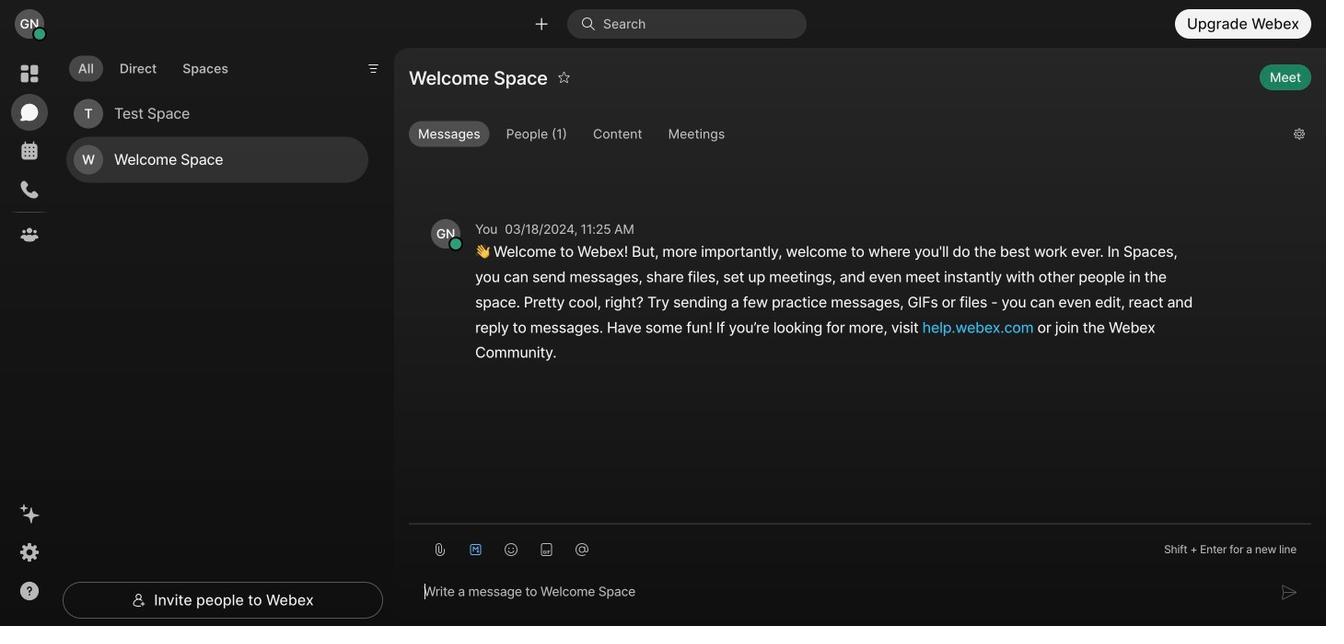 Task type: vqa. For each thing, say whether or not it's contained in the screenshot.
'Notifications' tab
no



Task type: describe. For each thing, give the bounding box(es) containing it.
message composer toolbar element
[[409, 525, 1312, 568]]

welcome space list item
[[66, 137, 369, 183]]

webex tab list
[[11, 55, 48, 253]]



Task type: locate. For each thing, give the bounding box(es) containing it.
group
[[409, 121, 1280, 151]]

test space list item
[[66, 91, 369, 137]]

tab list
[[64, 44, 242, 87]]

navigation
[[0, 48, 59, 626]]



